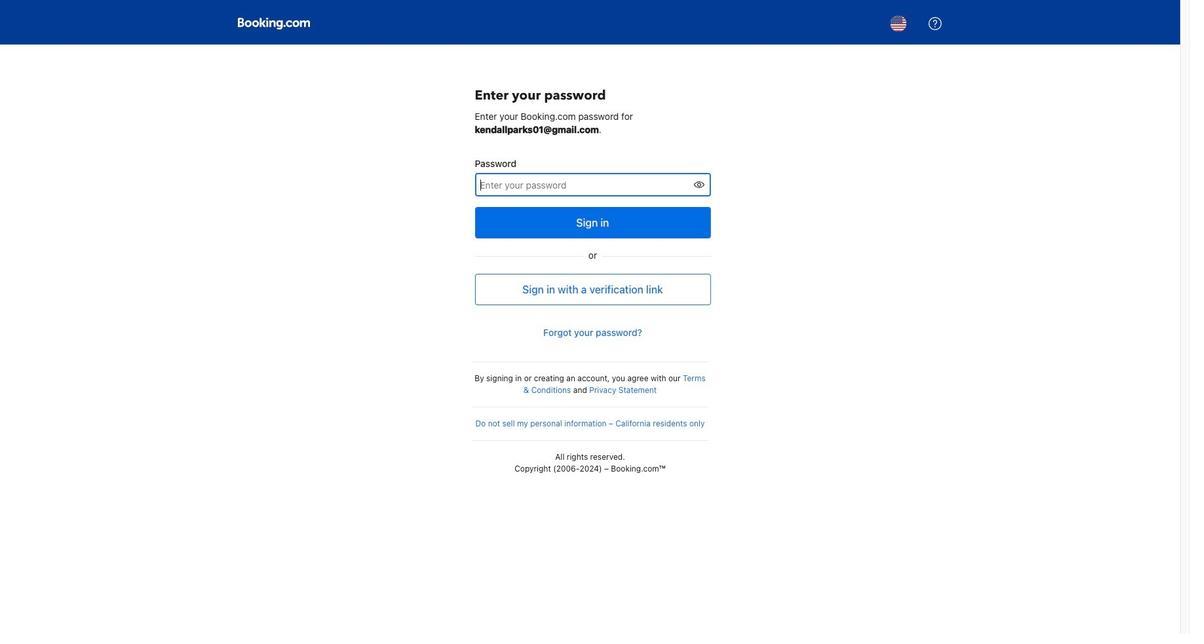 Task type: locate. For each thing, give the bounding box(es) containing it.
Enter your password password field
[[475, 173, 685, 197]]



Task type: vqa. For each thing, say whether or not it's contained in the screenshot.
Enter your password password field
yes



